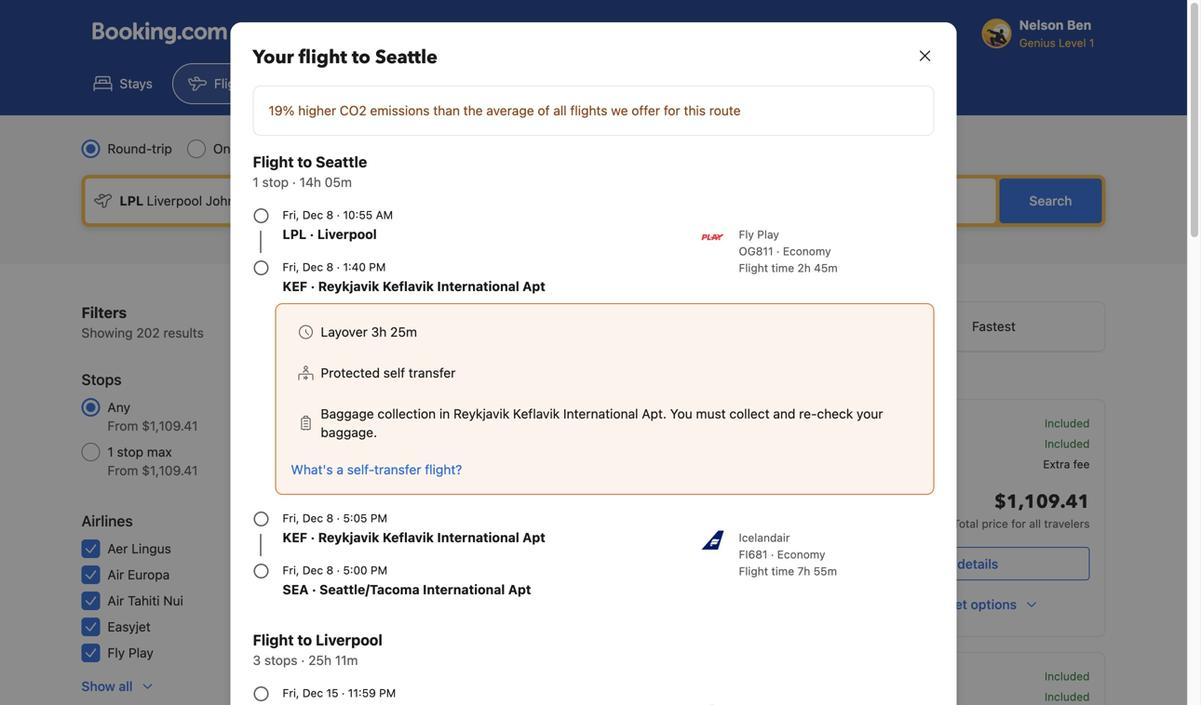 Task type: locate. For each thing, give the bounding box(es) containing it.
· left 1:40
[[337, 261, 340, 274]]

results
[[163, 326, 204, 341]]

emissions
[[370, 103, 430, 118]]

booking.com logo image
[[93, 22, 227, 44], [93, 22, 227, 44]]

0 horizontal spatial fly
[[108, 646, 125, 661]]

0 horizontal spatial stop
[[117, 445, 144, 460]]

kef inside fri, dec 8 · 1:40 pm kef · reykjavik keflavik international apt
[[283, 279, 307, 294]]

$1,109.41 up travelers
[[995, 490, 1090, 516]]

pm
[[369, 261, 386, 274], [371, 512, 387, 525], [542, 538, 565, 556], [371, 564, 388, 577], [379, 687, 396, 700]]

1 horizontal spatial am
[[778, 538, 802, 556]]

if
[[542, 370, 548, 383]]

2 vertical spatial to
[[297, 632, 312, 650]]

· right og811
[[777, 245, 780, 258]]

all right show
[[119, 679, 133, 695]]

2 horizontal spatial all
[[1029, 518, 1041, 531]]

fly inside fly play og811 · economy flight time 2h 45m
[[739, 228, 754, 241]]

4 included from the top
[[1045, 691, 1090, 704]]

flight inside flight to seattle 1 stop · 14h 05m
[[253, 153, 294, 171]]

1 down any
[[108, 445, 113, 460]]

international up 'may'
[[437, 279, 519, 294]]

0 vertical spatial 1
[[253, 175, 259, 190]]

pm for fri, dec 15 · 11:59 pm
[[379, 687, 396, 700]]

time left 7h on the right bottom
[[772, 565, 795, 578]]

1 vertical spatial all
[[1029, 518, 1041, 531]]

0 vertical spatial $1,109.41
[[142, 419, 198, 434]]

3 fri, from the top
[[283, 512, 299, 525]]

1 horizontal spatial fly
[[739, 228, 754, 241]]

1 horizontal spatial seattle
[[375, 45, 438, 70]]

all inside $1,109.41 total price for all travelers
[[1029, 518, 1041, 531]]

flight inside the flight + hotel link
[[316, 76, 349, 91]]

8 left 5:00
[[326, 564, 334, 577]]

$1,109.41
[[142, 419, 198, 434], [142, 463, 198, 479], [995, 490, 1090, 516]]

round-trip
[[108, 141, 172, 156]]

2 vertical spatial all
[[119, 679, 133, 695]]

am right 10:55
[[376, 209, 393, 222]]

1 inside flight to seattle 1 stop · 14h 05m
[[253, 175, 259, 190]]

stop left 14h
[[262, 175, 289, 190]]

pm up seattle/tacoma
[[371, 564, 388, 577]]

0 vertical spatial all
[[553, 103, 567, 118]]

4 fri, from the top
[[283, 564, 299, 577]]

0 vertical spatial for
[[664, 103, 681, 118]]

kef down fri, dec 8 · 10:55 am lpl · liverpool
[[283, 279, 307, 294]]

attractions link
[[546, 63, 670, 104]]

icelandair image
[[702, 530, 724, 552]]

time left 2h
[[772, 262, 795, 275]]

prices may change if there are
[[439, 370, 602, 383]]

1 vertical spatial kef
[[283, 530, 307, 546]]

1 vertical spatial reykjavik
[[454, 407, 510, 422]]

show
[[81, 679, 115, 695]]

international inside fri, dec 8 · 5:05 pm kef · reykjavik keflavik international apt
[[437, 530, 519, 546]]

1 vertical spatial for
[[1012, 518, 1026, 531]]

fri, inside "fri, dec 8 · 5:00 pm sea · seattle/tacoma international apt"
[[283, 564, 299, 577]]

7h
[[798, 565, 811, 578]]

3 included from the top
[[1045, 671, 1090, 684]]

collect
[[730, 407, 770, 422]]

international down 'are'
[[563, 407, 638, 422]]

seattle inside flight to seattle 1 stop · 14h 05m
[[316, 153, 367, 171]]

1 vertical spatial fly
[[108, 646, 125, 661]]

reykjavik for fi681
[[318, 530, 380, 546]]

any
[[108, 400, 130, 415]]

dec for fri, dec 15 · 11:59 pm
[[303, 687, 323, 700]]

0 vertical spatial play
[[757, 228, 779, 241]]

cheapest
[[496, 419, 546, 432]]

for left this
[[664, 103, 681, 118]]

2 8 from the top
[[326, 261, 334, 274]]

fri, down stops
[[283, 687, 299, 700]]

2 kef from the top
[[283, 530, 307, 546]]

2 air from the top
[[108, 594, 124, 609]]

play for fly play
[[129, 646, 154, 661]]

0 horizontal spatial seattle
[[316, 153, 367, 171]]

route
[[709, 103, 741, 118]]

1 stop max from $1,109.41
[[108, 445, 198, 479]]

1 vertical spatial time
[[772, 565, 795, 578]]

0 horizontal spatial lpl
[[283, 227, 307, 242]]

stays link
[[78, 63, 169, 104]]

item
[[904, 417, 927, 430]]

your flight to seattle dialog
[[208, 0, 979, 706]]

pm for fri, dec 8 · 5:00 pm sea · seattle/tacoma international apt
[[371, 564, 388, 577]]

1 vertical spatial play
[[129, 646, 154, 661]]

17
[[791, 560, 802, 573]]

45m
[[814, 262, 838, 275]]

1 fri, from the top
[[283, 209, 299, 222]]

8 for og811
[[326, 209, 334, 222]]

reykjavik inside fri, dec 8 · 5:05 pm kef · reykjavik keflavik international apt
[[318, 530, 380, 546]]

pm right 5:05
[[371, 512, 387, 525]]

kef for fi681
[[283, 530, 307, 546]]

1 vertical spatial seattle
[[316, 153, 367, 171]]

3h
[[371, 325, 387, 340]]

0 vertical spatial kef
[[283, 279, 307, 294]]

keflavik for fi681
[[383, 530, 434, 546]]

for right price at the right bottom
[[1012, 518, 1026, 531]]

0 vertical spatial reykjavik
[[318, 279, 380, 294]]

economy up 7h on the right bottom
[[777, 549, 826, 562]]

2 fri, from the top
[[283, 261, 299, 274]]

to up 25h
[[297, 632, 312, 650]]

from down any
[[108, 419, 138, 434]]

3
[[253, 653, 261, 669]]

kef
[[283, 279, 307, 294], [283, 530, 307, 546]]

play up og811
[[757, 228, 779, 241]]

apt inside fri, dec 8 · 5:05 pm kef · reykjavik keflavik international apt
[[523, 530, 546, 546]]

pm inside fri, dec 8 · 1:40 pm kef · reykjavik keflavik international apt
[[369, 261, 386, 274]]

4 8 from the top
[[326, 564, 334, 577]]

protected self transfer
[[321, 366, 456, 381]]

1 from from the top
[[108, 419, 138, 434]]

liverpool inside flight to liverpool 3 stops · 25h 11m
[[316, 632, 383, 650]]

flight
[[299, 45, 347, 70]]

stop
[[262, 175, 289, 190], [117, 445, 144, 460]]

dec left 1:40
[[303, 261, 323, 274]]

202
[[136, 326, 160, 341], [378, 400, 402, 415]]

lpl left .
[[737, 560, 757, 573]]

1 horizontal spatial play
[[757, 228, 779, 241]]

2h
[[798, 262, 811, 275]]

liverpool inside fri, dec 8 · 10:55 am lpl · liverpool
[[317, 227, 377, 242]]

8 left 5:05
[[326, 512, 334, 525]]

0 horizontal spatial am
[[376, 209, 393, 222]]

keflavik inside fri, dec 8 · 1:40 pm kef · reykjavik keflavik international apt
[[383, 279, 434, 294]]

8 inside fri, dec 8 · 5:05 pm kef · reykjavik keflavik international apt
[[326, 512, 334, 525]]

1 horizontal spatial 202
[[378, 400, 402, 415]]

play
[[757, 228, 779, 241], [129, 646, 154, 661]]

1 horizontal spatial 1
[[253, 175, 259, 190]]

fri, down fri, dec 8 · 10:55 am lpl · liverpool
[[283, 261, 299, 274]]

0 vertical spatial stop
[[262, 175, 289, 190]]

baggage.
[[321, 425, 377, 441]]

0 vertical spatial economy
[[783, 245, 831, 258]]

international right 11 at the left bottom
[[423, 583, 505, 598]]

11
[[390, 594, 402, 609]]

1 8 from the top
[[326, 209, 334, 222]]

of
[[538, 103, 550, 118]]

all inside 'button'
[[119, 679, 133, 695]]

keflavik
[[383, 279, 434, 294], [513, 407, 560, 422], [383, 530, 434, 546]]

seattle up 05m
[[316, 153, 367, 171]]

kef up sea
[[283, 530, 307, 546]]

0 vertical spatial 202
[[136, 326, 160, 341]]

· left 14h
[[292, 175, 296, 190]]

fri,
[[283, 209, 299, 222], [283, 261, 299, 274], [283, 512, 299, 525], [283, 564, 299, 577], [283, 687, 299, 700]]

0 vertical spatial fly
[[739, 228, 754, 241]]

dec for fri, dec 8 · 1:40 pm kef · reykjavik keflavik international apt
[[303, 261, 323, 274]]

flight left +
[[316, 76, 349, 91]]

2 included from the top
[[1045, 438, 1090, 451]]

11:59
[[348, 687, 376, 700]]

3 8 from the top
[[326, 512, 334, 525]]

fri, down what's
[[283, 512, 299, 525]]

transfer
[[409, 366, 456, 381], [374, 462, 421, 478]]

8 inside fri, dec 8 · 10:55 am lpl · liverpool
[[326, 209, 334, 222]]

keflavik up the 22
[[383, 530, 434, 546]]

pm right 11:59
[[379, 687, 396, 700]]

0 vertical spatial transfer
[[409, 366, 456, 381]]

55m
[[814, 565, 837, 578]]

all right of
[[553, 103, 567, 118]]

transfer right self on the left bottom of the page
[[409, 366, 456, 381]]

5:00
[[343, 564, 368, 577]]

seattle up hotel
[[375, 45, 438, 70]]

1 vertical spatial $1,109.41
[[142, 463, 198, 479]]

1 vertical spatial lpl
[[737, 560, 757, 573]]

view
[[924, 557, 954, 572]]

· left 25h
[[301, 653, 305, 669]]

play down easyjet
[[129, 646, 154, 661]]

air tahiti nui
[[108, 594, 183, 609]]

0 vertical spatial seattle
[[375, 45, 438, 70]]

1 vertical spatial air
[[108, 594, 124, 609]]

1 horizontal spatial stop
[[262, 175, 289, 190]]

for inside $1,109.41 total price for all travelers
[[1012, 518, 1026, 531]]

air left tahiti
[[108, 594, 124, 609]]

filters showing 202 results
[[81, 304, 204, 341]]

reykjavik down 1:40
[[318, 279, 380, 294]]

1 vertical spatial stop
[[117, 445, 144, 460]]

fly up og811
[[739, 228, 754, 241]]

liverpool down 10:55
[[317, 227, 377, 242]]

lufthansa
[[455, 590, 507, 604]]

5:05
[[343, 512, 367, 525]]

trip
[[152, 141, 172, 156]]

from up airlines
[[108, 463, 138, 479]]

apt
[[523, 279, 546, 294], [523, 530, 546, 546], [508, 583, 531, 598]]

202 inside filters showing 202 results
[[136, 326, 160, 341]]

fri, down flight to seattle 1 stop · 14h 05m
[[283, 209, 299, 222]]

0 horizontal spatial play
[[129, 646, 154, 661]]

flight down og811
[[739, 262, 768, 275]]

1 horizontal spatial for
[[1012, 518, 1026, 531]]

· right .
[[771, 549, 774, 562]]

lpl down 14h
[[283, 227, 307, 242]]

· left 5:00
[[337, 564, 340, 577]]

in
[[440, 407, 450, 422]]

reykjavik down 5:05
[[318, 530, 380, 546]]

$1,109.41 down the "max"
[[142, 463, 198, 479]]

fri, dec 15 · 11:59 pm
[[283, 687, 396, 700]]

dec for fri, dec 8 · 5:05 pm kef · reykjavik keflavik international apt
[[303, 512, 323, 525]]

dec left 15
[[303, 687, 323, 700]]

· inside flight to liverpool 3 stops · 25h 11m
[[301, 653, 305, 669]]

$1,109.41 up the "max"
[[142, 419, 198, 434]]

flight up stops
[[253, 632, 294, 650]]

there
[[552, 370, 579, 383]]

1 air from the top
[[108, 568, 124, 583]]

economy up 2h
[[783, 245, 831, 258]]

dec left 5:05
[[303, 512, 323, 525]]

$1,109.41 total price for all travelers
[[953, 490, 1090, 531]]

air for air tahiti nui
[[108, 594, 124, 609]]

flight
[[316, 76, 349, 91], [253, 153, 294, 171], [739, 262, 768, 275], [739, 565, 768, 578], [253, 632, 294, 650]]

for
[[664, 103, 681, 118], [1012, 518, 1026, 531]]

0 vertical spatial time
[[772, 262, 795, 275]]

play inside fly play og811 · economy flight time 2h 45m
[[757, 228, 779, 241]]

1 vertical spatial 202
[[378, 400, 402, 415]]

2 vertical spatial keflavik
[[383, 530, 434, 546]]

keflavik down if
[[513, 407, 560, 422]]

flight to seattle 1 stop · 14h 05m
[[253, 153, 367, 190]]

am inside fri, dec 8 · 10:55 am lpl · liverpool
[[376, 209, 393, 222]]

to up 14h
[[297, 153, 312, 171]]

dec down 14h
[[303, 209, 323, 222]]

dec right .
[[767, 560, 787, 573]]

0 vertical spatial lpl
[[283, 227, 307, 242]]

fri, inside fri, dec 8 · 5:05 pm kef · reykjavik keflavik international apt
[[283, 512, 299, 525]]

stop left the "max"
[[117, 445, 144, 460]]

one-
[[213, 141, 244, 156]]

1 kef from the top
[[283, 279, 307, 294]]

flight inside flight to liverpool 3 stops · 25h 11m
[[253, 632, 294, 650]]

show all
[[81, 679, 133, 695]]

202 down protected self transfer at the left bottom of the page
[[378, 400, 402, 415]]

may
[[475, 370, 497, 383]]

to up +
[[352, 45, 371, 70]]

1 vertical spatial keflavik
[[513, 407, 560, 422]]

fly for fly play og811 · economy flight time 2h 45m
[[739, 228, 754, 241]]

dec inside fri, dec 8 · 10:55 am lpl · liverpool
[[303, 209, 323, 222]]

0 vertical spatial from
[[108, 419, 138, 434]]

dec inside fri, dec 8 · 1:40 pm kef · reykjavik keflavik international apt
[[303, 261, 323, 274]]

· inside fly play og811 · economy flight time 2h 45m
[[777, 245, 780, 258]]

flight for hotel
[[316, 76, 349, 91]]

pm inside "fri, dec 8 · 5:00 pm sea · seattle/tacoma international apt"
[[371, 564, 388, 577]]

dec for fri, dec 8 · 5:00 pm sea · seattle/tacoma international apt
[[303, 564, 323, 577]]

· left 5:05
[[337, 512, 340, 525]]

seattle/tacoma
[[320, 583, 420, 598]]

1 vertical spatial from
[[108, 463, 138, 479]]

1 time from the top
[[772, 262, 795, 275]]

0 horizontal spatial all
[[119, 679, 133, 695]]

25m
[[390, 325, 417, 340]]

1 horizontal spatial lpl
[[737, 560, 757, 573]]

fastest
[[972, 319, 1016, 334]]

way
[[244, 141, 267, 156]]

fastest tab list
[[440, 303, 1105, 353]]

pm right 1:40
[[369, 261, 386, 274]]

fly down easyjet
[[108, 646, 125, 661]]

0 vertical spatial am
[[376, 209, 393, 222]]

19% higher co2 emissions than the average of all flights we offer for this route
[[269, 103, 741, 118]]

1 vertical spatial liverpool
[[316, 632, 383, 650]]

air down aer
[[108, 568, 124, 583]]

pm inside fri, dec 8 · 5:05 pm kef · reykjavik keflavik international apt
[[371, 512, 387, 525]]

to inside flight to liverpool 3 stops · 25h 11m
[[297, 632, 312, 650]]

from inside 1 stop max from $1,109.41
[[108, 463, 138, 479]]

19%
[[269, 103, 295, 118]]

2 time from the top
[[772, 565, 795, 578]]

8 for protected self transfer
[[326, 261, 334, 274]]

personal item
[[855, 417, 927, 430]]

keflavik up 25m
[[383, 279, 434, 294]]

1 vertical spatial transfer
[[374, 462, 421, 478]]

reykjavik inside fri, dec 8 · 1:40 pm kef · reykjavik keflavik international apt
[[318, 279, 380, 294]]

keflavik for protected self transfer
[[383, 279, 434, 294]]

15
[[326, 687, 339, 700]]

0 horizontal spatial for
[[664, 103, 681, 118]]

0 horizontal spatial 1
[[108, 445, 113, 460]]

1 horizontal spatial all
[[553, 103, 567, 118]]

all left travelers
[[1029, 518, 1041, 531]]

reykjavik right in
[[454, 407, 510, 422]]

2 vertical spatial $1,109.41
[[995, 490, 1090, 516]]

1 down way
[[253, 175, 259, 190]]

·
[[292, 175, 296, 190], [337, 209, 340, 222], [310, 227, 314, 242], [777, 245, 780, 258], [337, 261, 340, 274], [311, 279, 315, 294], [337, 512, 340, 525], [311, 530, 315, 546], [771, 549, 774, 562], [337, 564, 340, 577], [312, 583, 316, 598], [301, 653, 305, 669], [342, 687, 345, 700]]

the
[[464, 103, 483, 118]]

dec inside "fri, dec 8 · 5:00 pm sea · seattle/tacoma international apt"
[[303, 564, 323, 577]]

8
[[326, 209, 334, 222], [326, 261, 334, 274], [326, 512, 334, 525], [326, 564, 334, 577]]

fly for fly play
[[108, 646, 125, 661]]

fri, inside fri, dec 8 · 1:40 pm kef · reykjavik keflavik international apt
[[283, 261, 299, 274]]

0 vertical spatial air
[[108, 568, 124, 583]]

0 vertical spatial keflavik
[[383, 279, 434, 294]]

what's
[[291, 462, 333, 478]]

2 from from the top
[[108, 463, 138, 479]]

kef inside fri, dec 8 · 5:05 pm kef · reykjavik keflavik international apt
[[283, 530, 307, 546]]

0 vertical spatial liverpool
[[317, 227, 377, 242]]

1 vertical spatial to
[[297, 153, 312, 171]]

1:50 pm
[[507, 538, 565, 556]]

liverpool up 11m
[[316, 632, 383, 650]]

0 vertical spatial apt
[[523, 279, 546, 294]]

to inside flight to seattle 1 stop · 14h 05m
[[297, 153, 312, 171]]

dec inside fri, dec 8 · 5:05 pm kef · reykjavik keflavik international apt
[[303, 512, 323, 525]]

8 left 10:55
[[326, 209, 334, 222]]

flight down fi681
[[739, 565, 768, 578]]

dec up sea
[[303, 564, 323, 577]]

fri, inside fri, dec 8 · 10:55 am lpl · liverpool
[[283, 209, 299, 222]]

to for liverpool
[[297, 632, 312, 650]]

2 vertical spatial reykjavik
[[318, 530, 380, 546]]

apt for fi681
[[523, 530, 546, 546]]

1 vertical spatial 1
[[108, 445, 113, 460]]

· inside icelandair fi681 · economy flight time 7h 55m
[[771, 549, 774, 562]]

8 inside fri, dec 8 · 1:40 pm kef · reykjavik keflavik international apt
[[326, 261, 334, 274]]

1 vertical spatial am
[[778, 538, 802, 556]]

1 vertical spatial apt
[[523, 530, 546, 546]]

0 horizontal spatial 202
[[136, 326, 160, 341]]

keflavik inside fri, dec 8 · 5:05 pm kef · reykjavik keflavik international apt
[[383, 530, 434, 546]]

economy inside fly play og811 · economy flight time 2h 45m
[[783, 245, 831, 258]]

8 left 1:40
[[326, 261, 334, 274]]

fri, up sea
[[283, 564, 299, 577]]

apt inside fri, dec 8 · 1:40 pm kef · reykjavik keflavik international apt
[[523, 279, 546, 294]]

aer
[[108, 542, 128, 557]]

dec inside 9:10 am lpl . dec 17
[[767, 560, 787, 573]]

international up lufthansa
[[437, 530, 519, 546]]

stop inside flight to seattle 1 stop · 14h 05m
[[262, 175, 289, 190]]

am up 17
[[778, 538, 802, 556]]

2 vertical spatial apt
[[508, 583, 531, 598]]

transfer left flight?
[[374, 462, 421, 478]]

05m
[[325, 175, 352, 190]]

202 left results
[[136, 326, 160, 341]]

1 vertical spatial economy
[[777, 549, 826, 562]]

flight right one-
[[253, 153, 294, 171]]

stays
[[120, 76, 153, 91]]

1:40
[[343, 261, 366, 274]]



Task type: describe. For each thing, give the bounding box(es) containing it.
options
[[971, 597, 1017, 613]]

22
[[386, 568, 402, 583]]

and
[[773, 407, 796, 422]]

change
[[500, 370, 538, 383]]

view details
[[924, 557, 999, 572]]

fly play og811 · economy flight time 2h 45m
[[739, 228, 838, 275]]

airport taxis link
[[674, 63, 807, 104]]

· right 15
[[342, 687, 345, 700]]

flight for seattle
[[253, 153, 294, 171]]

economy inside icelandair fi681 · economy flight time 7h 55m
[[777, 549, 826, 562]]

collection
[[378, 407, 436, 422]]

1 included from the top
[[1045, 417, 1090, 430]]

baggage collection in reykjavik keflavik international apt. you must collect and re-check your baggage.
[[321, 407, 887, 441]]

reykjavik for protected self transfer
[[318, 279, 380, 294]]

show all button
[[74, 671, 163, 704]]

one-way
[[213, 141, 267, 156]]

fastest button
[[883, 303, 1105, 351]]

flights
[[570, 103, 608, 118]]

8 inside "fri, dec 8 · 5:00 pm sea · seattle/tacoma international apt"
[[326, 564, 334, 577]]

1 inside 1 stop max from $1,109.41
[[108, 445, 113, 460]]

1:50
[[507, 538, 539, 556]]

· down 14h
[[310, 227, 314, 242]]

car
[[458, 76, 479, 91]]

explore ticket options
[[884, 597, 1017, 613]]

$1,109.41 inside 1 stop max from $1,109.41
[[142, 463, 198, 479]]

sea
[[283, 583, 309, 598]]

average
[[487, 103, 534, 118]]

lpl inside fri, dec 8 · 10:55 am lpl · liverpool
[[283, 227, 307, 242]]

for inside your flight to seattle dialog
[[664, 103, 681, 118]]

fri, for fi681
[[283, 512, 299, 525]]

attractions
[[588, 76, 654, 91]]

airlines
[[81, 513, 133, 530]]

ticket
[[933, 597, 968, 613]]

keflavik inside baggage collection in reykjavik keflavik international apt. you must collect and re-check your baggage.
[[513, 407, 560, 422]]

0 vertical spatial to
[[352, 45, 371, 70]]

flight inside icelandair fi681 · economy flight time 7h 55m
[[739, 565, 768, 578]]

city
[[344, 141, 366, 156]]

travelers
[[1044, 518, 1090, 531]]

easyjet
[[108, 620, 151, 635]]

reykjavik inside baggage collection in reykjavik keflavik international apt. you must collect and re-check your baggage.
[[454, 407, 510, 422]]

flight?
[[425, 462, 462, 478]]

14h
[[300, 175, 321, 190]]

all inside your flight to seattle dialog
[[553, 103, 567, 118]]

airport taxis
[[716, 76, 791, 91]]

5 fri, from the top
[[283, 687, 299, 700]]

air europa
[[108, 568, 170, 583]]

10:55
[[343, 209, 373, 222]]

lpl inside 9:10 am lpl . dec 17
[[737, 560, 757, 573]]

air for air europa
[[108, 568, 124, 583]]

pm for fri, dec 8 · 5:05 pm kef · reykjavik keflavik international apt
[[371, 512, 387, 525]]

play for fly play og811 · economy flight time 2h 45m
[[757, 228, 779, 241]]

filters
[[81, 304, 127, 322]]

· down fri, dec 8 · 10:55 am lpl · liverpool
[[311, 279, 315, 294]]

· inside flight to seattle 1 stop · 14h 05m
[[292, 175, 296, 190]]

a
[[337, 462, 344, 478]]

flight to liverpool 3 stops · 25h 11m
[[253, 632, 383, 669]]

multi-city
[[308, 141, 366, 156]]

car rentals link
[[416, 63, 543, 104]]

8 for fi681
[[326, 512, 334, 525]]

icelandair fi681 · economy flight time 7h 55m
[[739, 532, 837, 578]]

international inside baggage collection in reykjavik keflavik international apt. you must collect and re-check your baggage.
[[563, 407, 638, 422]]

details
[[958, 557, 999, 572]]

stop inside 1 stop max from $1,109.41
[[117, 445, 144, 460]]

stops
[[264, 653, 298, 669]]

what's a self-transfer flight? link
[[291, 461, 919, 480]]

multi-
[[308, 141, 344, 156]]

personal
[[855, 417, 901, 430]]

baggage
[[321, 407, 374, 422]]

kef for protected self transfer
[[283, 279, 307, 294]]

explore ticket options button
[[833, 589, 1090, 622]]

protected
[[321, 366, 380, 381]]

time inside fly play og811 · economy flight time 2h 45m
[[772, 262, 795, 275]]

total
[[953, 518, 979, 531]]

pm for fri, dec 8 · 1:40 pm kef · reykjavik keflavik international apt
[[369, 261, 386, 274]]

self-
[[347, 462, 374, 478]]

fee
[[1074, 458, 1090, 471]]

flight + hotel link
[[274, 63, 412, 104]]

check
[[817, 407, 853, 422]]

fi681
[[739, 549, 768, 562]]

to for seattle
[[297, 153, 312, 171]]

time inside icelandair fi681 · economy flight time 7h 55m
[[772, 565, 795, 578]]

car rentals
[[458, 76, 527, 91]]

flight for liverpool
[[253, 632, 294, 650]]

fly play
[[108, 646, 154, 661]]

25h
[[308, 653, 332, 669]]

am inside 9:10 am lpl . dec 17
[[778, 538, 802, 556]]

showing
[[81, 326, 133, 341]]

from inside any from $1,109.41
[[108, 419, 138, 434]]

taxis
[[761, 76, 791, 91]]

search button
[[1000, 179, 1102, 224]]

· left 10:55
[[337, 209, 340, 222]]

43
[[386, 542, 402, 557]]

fri, for og811
[[283, 209, 299, 222]]

than
[[433, 103, 460, 118]]

$1,109.41 inside any from $1,109.41
[[142, 419, 198, 434]]

lingus
[[131, 542, 171, 557]]

offer
[[632, 103, 660, 118]]

dec for fri, dec 8 · 10:55 am lpl · liverpool
[[303, 209, 323, 222]]

any from $1,109.41
[[108, 400, 198, 434]]

fri, for protected self transfer
[[283, 261, 299, 274]]

international inside fri, dec 8 · 1:40 pm kef · reykjavik keflavik international apt
[[437, 279, 519, 294]]

flight inside fly play og811 · economy flight time 2h 45m
[[739, 262, 768, 275]]

apt for protected self transfer
[[523, 279, 546, 294]]

stops
[[81, 371, 122, 389]]

pm right 1:50
[[542, 538, 565, 556]]

search
[[1030, 193, 1073, 209]]

must
[[696, 407, 726, 422]]

$1,109.41 inside $1,109.41 total price for all travelers
[[995, 490, 1090, 516]]

round-
[[108, 141, 152, 156]]

europa
[[128, 568, 170, 583]]

we
[[611, 103, 628, 118]]

hotel
[[364, 76, 396, 91]]

fri, dec 8 · 5:05 pm kef · reykjavik keflavik international apt
[[283, 512, 546, 546]]

international inside "fri, dec 8 · 5:00 pm sea · seattle/tacoma international apt"
[[423, 583, 505, 598]]

your
[[857, 407, 883, 422]]

9:10
[[743, 538, 775, 556]]

+
[[353, 76, 361, 91]]

apt inside "fri, dec 8 · 5:00 pm sea · seattle/tacoma international apt"
[[508, 583, 531, 598]]

you
[[670, 407, 693, 422]]

re-
[[799, 407, 817, 422]]

aer lingus
[[108, 542, 171, 557]]

· right sea
[[312, 583, 316, 598]]

fly play image
[[702, 226, 724, 249]]

higher
[[298, 103, 336, 118]]

11m
[[335, 653, 358, 669]]

co2
[[340, 103, 367, 118]]

tahiti
[[128, 594, 160, 609]]

extra fee
[[1043, 458, 1090, 471]]

· down what's
[[311, 530, 315, 546]]

what's a self-transfer flight?
[[291, 462, 462, 478]]



Task type: vqa. For each thing, say whether or not it's contained in the screenshot.
the 'us'
no



